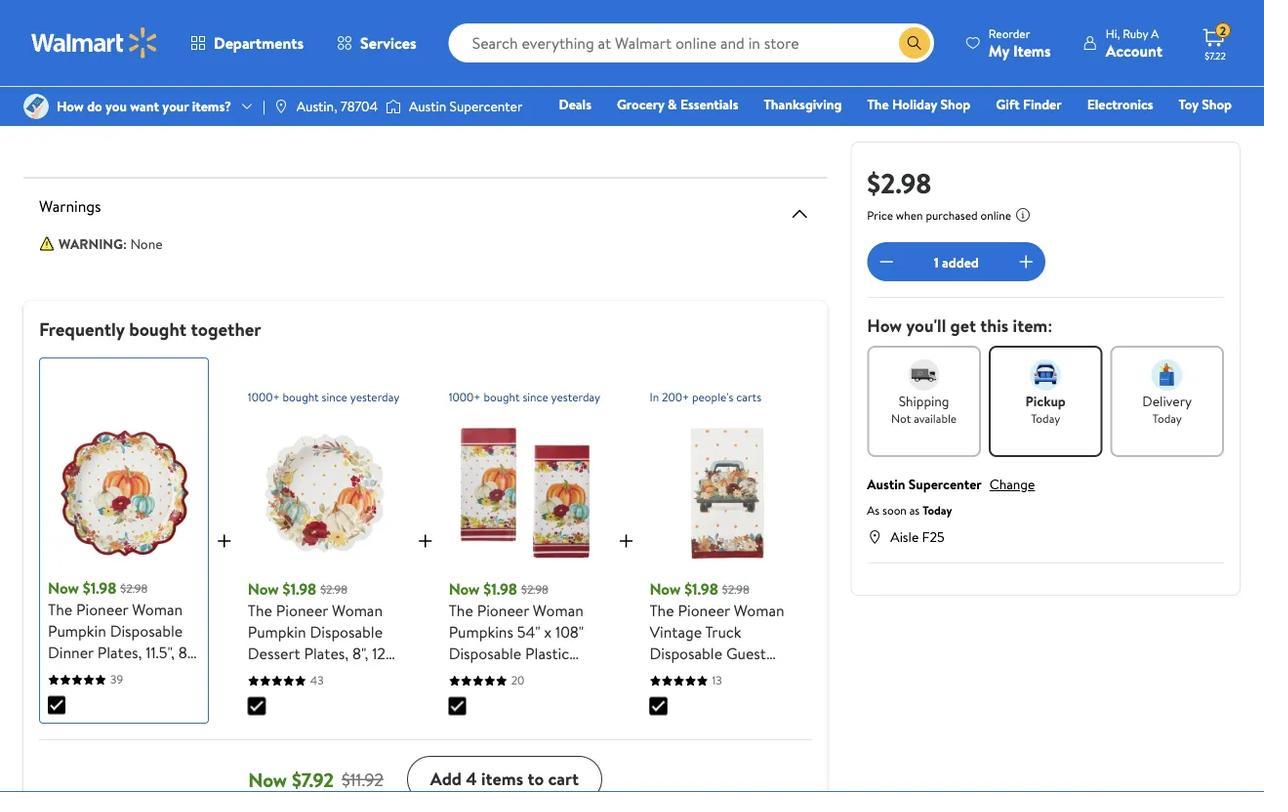 Task type: describe. For each thing, give the bounding box(es) containing it.
people's
[[693, 389, 734, 405]]

pickup down intent image for pickup
[[1026, 392, 1066, 411]]

price
[[868, 207, 894, 224]]

0 horizontal spatial bought
[[129, 316, 187, 342]]

27
[[90, 37, 102, 54]]

gift
[[997, 95, 1021, 114]]

count for disposable
[[732, 664, 775, 686]]

pumpkins
[[449, 621, 514, 643]]

2 inside now $1.98 $2.98 the pioneer woman pumpkins 54" x 108" disposable plastic table covers, 2 count
[[543, 664, 551, 686]]

count for dinner
[[48, 663, 90, 685]]

the inside 'now $1.98 $2.98 the pioneer woman pumpkin disposable dinner plates, 11.5", 8 count'
[[48, 599, 72, 620]]

warning:
[[59, 234, 127, 253]]

services button
[[320, 20, 433, 66]]

now $1.98 $2.98 the pioneer woman pumpkin disposable dinner plates, 11.5", 8 count
[[48, 577, 187, 685]]

you'll
[[907, 314, 947, 338]]

my
[[989, 40, 1010, 61]]

aisle
[[891, 527, 919, 546]]

x
[[545, 621, 552, 643]]

home
[[876, 122, 912, 141]]

13
[[713, 672, 723, 688]]

delivery down 21
[[278, 69, 320, 85]]

account
[[1106, 40, 1163, 61]]

today inside austin supercenter change as soon as today
[[923, 502, 953, 519]]

how do you want your items?
[[57, 97, 232, 116]]

the holiday shop
[[868, 95, 971, 114]]

39
[[110, 671, 123, 688]]

3+ for 27
[[31, 96, 45, 113]]

plates, for 11.5",
[[97, 642, 142, 663]]

debit
[[1116, 122, 1149, 141]]

items
[[1014, 40, 1052, 61]]

count inside now $1.98 $2.98 the pioneer woman pumpkins 54" x 108" disposable plastic table covers, 2 count
[[555, 664, 597, 686]]

product group containing 158
[[631, 0, 789, 124]]

now $1.98 $2.98 the pioneer woman pumpkins 54" x 108" disposable plastic table covers, 2 count
[[449, 578, 597, 686]]

delivery for 27
[[77, 69, 119, 85]]

1 horizontal spatial 2
[[1221, 22, 1227, 39]]

this
[[981, 314, 1009, 338]]

ruby
[[1124, 25, 1149, 42]]

one debit
[[1083, 122, 1149, 141]]

truck
[[706, 621, 742, 643]]

 image for austin, 78704
[[273, 99, 289, 114]]

as
[[868, 502, 880, 519]]

search icon image
[[907, 35, 923, 51]]

when
[[897, 207, 924, 224]]

cart
[[549, 767, 579, 791]]

table
[[449, 664, 484, 686]]

woman for 12
[[332, 600, 383, 621]]

the for the pioneer woman pumpkins 54" x 108" disposable plastic table covers, 2 count
[[449, 600, 474, 621]]

austin, 78704
[[297, 97, 378, 116]]

the pioneer woman vintage truck disposable guest napkins, 24 count image
[[650, 416, 804, 570]]

increase quantity the pioneer woman pumpkin disposable dinner plates, 11.5", 8 count, current quantity 1 image
[[1015, 250, 1039, 274]]

add 4 items to cart
[[431, 767, 579, 791]]

disposable inside 'now $1.98 $2.98 the pioneer woman pumpkin disposable dinner plates, 11.5", 8 count'
[[110, 620, 183, 642]]

reorder my items
[[989, 25, 1052, 61]]

$11.92
[[342, 767, 384, 792]]

2 shipping from the left
[[269, 96, 311, 113]]

delivery today
[[1143, 392, 1193, 426]]

covers,
[[488, 664, 539, 686]]

pickup for 27
[[31, 69, 65, 85]]

your
[[163, 97, 189, 116]]

legal information image
[[1016, 207, 1032, 223]]

you
[[106, 97, 127, 116]]

20
[[512, 672, 525, 688]]

count for dessert
[[248, 664, 290, 686]]

gift finder link
[[988, 94, 1071, 115]]

how for how you'll get this item:
[[868, 314, 903, 338]]

$7.22
[[1206, 49, 1227, 62]]

3+ for 47
[[433, 96, 447, 113]]

delivery for 158
[[680, 69, 722, 85]]

47
[[492, 37, 505, 54]]

registry link
[[999, 121, 1066, 142]]

delivery for 47
[[479, 69, 521, 85]]

plates, for 8",
[[304, 643, 349, 664]]

$1.98 for dessert
[[283, 578, 317, 600]]

21
[[291, 37, 301, 54]]

4
[[466, 767, 477, 791]]

3+ day shipping for 158
[[634, 96, 713, 113]]

get
[[951, 314, 977, 338]]

shop inside toy shop home
[[1203, 95, 1233, 114]]

product group containing 21
[[228, 0, 386, 124]]

toy shop link
[[1171, 94, 1242, 115]]

shipping not available
[[892, 392, 957, 426]]

woman for plastic
[[533, 600, 584, 621]]

78704
[[341, 97, 378, 116]]

reorder
[[989, 25, 1031, 42]]

24
[[711, 664, 729, 686]]

since for the pioneer woman pumpkin disposable dessert plates, 8", 12 count
[[322, 389, 348, 405]]

services
[[361, 32, 417, 54]]

soon
[[883, 502, 907, 519]]

delivery down "intent image for delivery"
[[1143, 392, 1193, 411]]

pickup today
[[1026, 392, 1066, 426]]

one debit link
[[1074, 121, 1158, 142]]

bought for the pioneer woman pumpkins 54" x 108" disposable plastic table covers, 2 count
[[484, 389, 520, 405]]

in 200+ people's carts
[[650, 389, 762, 405]]

3+ day shipping for 27
[[31, 96, 110, 113]]

pumpkin for dessert
[[248, 621, 306, 643]]

austin supercenter change as soon as today
[[868, 475, 1036, 519]]

not
[[892, 410, 912, 426]]

warning image
[[39, 236, 55, 251]]

now $1.98 $2.98 the pioneer woman vintage truck disposable guest napkins, 24 count
[[650, 578, 785, 686]]

thanksgiving link
[[755, 94, 851, 115]]

frequently
[[39, 316, 125, 342]]

shipping
[[899, 392, 950, 411]]

200+
[[662, 389, 690, 405]]

1000+ bought since yesterday for the pioneer woman pumpkins 54" x 108" disposable plastic table covers, 2 count
[[449, 389, 601, 405]]

warnings
[[39, 195, 101, 217]]

online
[[981, 207, 1012, 224]]

as
[[910, 502, 920, 519]]

fashion link
[[928, 121, 991, 142]]

pioneer for dinner
[[76, 599, 128, 620]]

toy
[[1180, 95, 1199, 114]]

pioneer for x
[[477, 600, 529, 621]]

electronics link
[[1079, 94, 1163, 115]]

together
[[191, 316, 261, 342]]

2 3+ day shipping from the left
[[232, 96, 311, 113]]

intent image for pickup image
[[1031, 359, 1062, 391]]

the pioneer woman pumpkins 54" x 108" disposable plastic table covers, 2 count image
[[449, 416, 603, 570]]

now for x
[[449, 578, 480, 600]]

departments
[[214, 32, 304, 54]]

3+ day shipping for 47
[[433, 96, 512, 113]]

f25
[[923, 527, 945, 546]]



Task type: vqa. For each thing, say whether or not it's contained in the screenshot.
Austin Supercenter
yes



Task type: locate. For each thing, give the bounding box(es) containing it.
1 since from the left
[[322, 389, 348, 405]]

0 horizontal spatial today
[[923, 502, 953, 519]]

plates, up 43
[[304, 643, 349, 664]]

pioneer inside now $1.98 $2.98 the pioneer woman pumpkins 54" x 108" disposable plastic table covers, 2 count
[[477, 600, 529, 621]]

now up pumpkins
[[449, 578, 480, 600]]

2 up $7.22
[[1221, 22, 1227, 39]]

shipping for 27
[[68, 96, 110, 113]]

bought for the pioneer woman pumpkin disposable dessert plates, 8", 12 count
[[283, 389, 319, 405]]

count right the 24
[[732, 664, 775, 686]]

deals link
[[550, 94, 601, 115]]

supercenter for austin supercenter
[[450, 97, 523, 116]]

now for disposable
[[650, 578, 681, 600]]

158
[[693, 37, 710, 54]]

the left truck
[[650, 600, 675, 621]]

1 horizontal spatial 1000+ bought since yesterday
[[449, 389, 601, 405]]

delivery up essentials
[[680, 69, 722, 85]]

austin
[[409, 97, 447, 116], [868, 475, 906, 494]]

108"
[[556, 621, 584, 643]]

delivery
[[77, 69, 119, 85], [278, 69, 320, 85], [479, 69, 521, 85], [680, 69, 722, 85], [1143, 392, 1193, 411]]

registry
[[1008, 122, 1058, 141]]

austin inside austin supercenter change as soon as today
[[868, 475, 906, 494]]

1 vertical spatial supercenter
[[909, 475, 982, 494]]

today right 'as'
[[923, 502, 953, 519]]

today
[[1032, 410, 1061, 426], [1153, 410, 1183, 426], [923, 502, 953, 519]]

1 horizontal spatial today
[[1032, 410, 1061, 426]]

3+ left do on the left of the page
[[31, 96, 45, 113]]

the up 'table'
[[449, 600, 474, 621]]

woman for 24
[[734, 600, 785, 621]]

the for the pioneer woman pumpkin disposable dessert plates, 8", 12 count
[[248, 600, 273, 621]]

pumpkin left "8","
[[248, 621, 306, 643]]

pickup up grocery
[[634, 69, 668, 85]]

1 horizontal spatial supercenter
[[909, 475, 982, 494]]

$2.98 up when on the top right of page
[[868, 164, 932, 202]]

day
[[47, 96, 65, 113], [248, 96, 266, 113], [449, 96, 467, 113], [651, 96, 668, 113]]

pioneer
[[76, 599, 128, 620], [276, 600, 328, 621], [477, 600, 529, 621], [678, 600, 731, 621]]

how for how do you want your items?
[[57, 97, 84, 116]]

0 horizontal spatial 1000+ bought since yesterday
[[248, 389, 400, 405]]

gift finder
[[997, 95, 1062, 114]]

carts
[[737, 389, 762, 405]]

pioneer up guest
[[678, 600, 731, 621]]

0 horizontal spatial supercenter
[[450, 97, 523, 116]]

day for 27
[[47, 96, 65, 113]]

0 vertical spatial austin
[[409, 97, 447, 116]]

deals
[[559, 95, 592, 114]]

shipping right |
[[269, 96, 311, 113]]

2 1000+ from the left
[[449, 389, 481, 405]]

1 horizontal spatial 1000+
[[449, 389, 481, 405]]

woman inside now $1.98 $2.98 the pioneer woman vintage truck disposable guest napkins, 24 count
[[734, 600, 785, 621]]

supercenter
[[450, 97, 523, 116], [909, 475, 982, 494]]

$2.98 inside now $1.98 $2.98 the pioneer woman pumpkins 54" x 108" disposable plastic table covers, 2 count
[[522, 581, 549, 597]]

now up dessert
[[248, 578, 279, 600]]

woman up guest
[[734, 600, 785, 621]]

the holiday shop link
[[859, 94, 980, 115]]

intent image for shipping image
[[909, 359, 940, 391]]

2 horizontal spatial bought
[[484, 389, 520, 405]]

woman up 11.5",
[[132, 599, 183, 620]]

1 horizontal spatial bought
[[283, 389, 319, 405]]

plates,
[[97, 642, 142, 663], [304, 643, 349, 664]]

1 horizontal spatial plus image
[[414, 529, 437, 552]]

disposable up 43
[[310, 621, 383, 643]]

1 vertical spatial how
[[868, 314, 903, 338]]

bought
[[129, 316, 187, 342], [283, 389, 319, 405], [484, 389, 520, 405]]

$1.98 for disposable
[[685, 578, 719, 600]]

1 yesterday from the left
[[350, 389, 400, 405]]

day for 47
[[449, 96, 467, 113]]

Walmart Site-Wide search field
[[449, 23, 935, 63]]

1000+ bought since yesterday up the pioneer woman pumpkins 54" x 108" disposable plastic table covers, 2 count image
[[449, 389, 601, 405]]

disposable up 13
[[650, 643, 723, 664]]

pumpkin inside 'now $1.98 $2.98 the pioneer woman pumpkin disposable dinner plates, 11.5", 8 count'
[[48, 620, 106, 642]]

$1.98 up truck
[[685, 578, 719, 600]]

austin up soon
[[868, 475, 906, 494]]

disposable up 39
[[110, 620, 183, 642]]

the up home link
[[868, 95, 889, 114]]

pickup for 158
[[634, 69, 668, 85]]

1 1000+ from the left
[[248, 389, 280, 405]]

supercenter up 'as'
[[909, 475, 982, 494]]

1 product group from the left
[[27, 0, 185, 124]]

1000+ for the pioneer woman pumpkin disposable dessert plates, 8", 12 count
[[248, 389, 280, 405]]

to
[[528, 767, 544, 791]]

0 horizontal spatial 1000+
[[248, 389, 280, 405]]

1 horizontal spatial plates,
[[304, 643, 349, 664]]

count inside now $1.98 $2.98 the pioneer woman pumpkin disposable dessert plates, 8", 12 count
[[248, 664, 290, 686]]

product group
[[27, 0, 185, 124], [228, 0, 386, 124], [429, 0, 588, 124], [631, 0, 789, 124]]

1 3+ from the left
[[31, 96, 45, 113]]

$2.98 up 11.5",
[[120, 580, 148, 596]]

hi,
[[1106, 25, 1121, 42]]

2 horizontal spatial plus image
[[615, 529, 638, 552]]

grocery & essentials
[[617, 95, 739, 114]]

shipping for 158
[[671, 96, 713, 113]]

pioneer inside 'now $1.98 $2.98 the pioneer woman pumpkin disposable dinner plates, 11.5", 8 count'
[[76, 599, 128, 620]]

disposable inside now $1.98 $2.98 the pioneer woman pumpkin disposable dessert plates, 8", 12 count
[[310, 621, 383, 643]]

walmart image
[[31, 27, 158, 59]]

3+ for 158
[[634, 96, 648, 113]]

guest
[[727, 643, 767, 664]]

$2.98 inside now $1.98 $2.98 the pioneer woman pumpkin disposable dessert plates, 8", 12 count
[[321, 581, 348, 597]]

1 vertical spatial austin
[[868, 475, 906, 494]]

count down '108"'
[[555, 664, 597, 686]]

0 horizontal spatial how
[[57, 97, 84, 116]]

8
[[178, 642, 187, 663]]

today inside pickup today
[[1032, 410, 1061, 426]]

thanksgiving
[[764, 95, 842, 114]]

3+ right '78704'
[[433, 96, 447, 113]]

0 vertical spatial how
[[57, 97, 84, 116]]

3 shipping from the left
[[470, 96, 512, 113]]

shipping down 47
[[470, 96, 512, 113]]

grocery & essentials link
[[609, 94, 748, 115]]

12
[[372, 643, 386, 664]]

count left 43
[[248, 664, 290, 686]]

since for the pioneer woman pumpkins 54" x 108" disposable plastic table covers, 2 count
[[523, 389, 549, 405]]

supercenter down 47
[[450, 97, 523, 116]]

1 shop from the left
[[941, 95, 971, 114]]

woman inside now $1.98 $2.98 the pioneer woman pumpkin disposable dessert plates, 8", 12 count
[[332, 600, 383, 621]]

decrease quantity the pioneer woman pumpkin disposable dinner plates, 11.5", 8 count, current quantity 1 image
[[876, 250, 899, 274]]

pickup up austin supercenter
[[433, 69, 467, 85]]

 image left do on the left of the page
[[23, 94, 49, 119]]

woman
[[132, 599, 183, 620], [332, 600, 383, 621], [533, 600, 584, 621], [734, 600, 785, 621]]

none
[[130, 234, 163, 253]]

now for dinner
[[48, 577, 79, 599]]

4 3+ day shipping from the left
[[634, 96, 713, 113]]

austin right '78704'
[[409, 97, 447, 116]]

now up dinner
[[48, 577, 79, 599]]

2 plus image from the left
[[414, 529, 437, 552]]

$1.98 up dessert
[[283, 578, 317, 600]]

home link
[[867, 121, 920, 142]]

count inside 'now $1.98 $2.98 the pioneer woman pumpkin disposable dinner plates, 11.5", 8 count'
[[48, 663, 90, 685]]

pickup
[[31, 69, 65, 85], [232, 69, 266, 85], [433, 69, 467, 85], [634, 69, 668, 85], [1026, 392, 1066, 411]]

woman up "8","
[[332, 600, 383, 621]]

the pioneer woman pumpkin disposable dinner plates, 11.5", 8 count image
[[48, 417, 200, 569]]

 image
[[386, 97, 401, 116]]

supercenter inside austin supercenter change as soon as today
[[909, 475, 982, 494]]

toy shop home
[[876, 95, 1233, 141]]

available
[[914, 410, 957, 426]]

item:
[[1014, 314, 1053, 338]]

4 product group from the left
[[631, 0, 789, 124]]

0 horizontal spatial pumpkin
[[48, 620, 106, 642]]

pickup for 47
[[433, 69, 467, 85]]

 image
[[23, 94, 49, 119], [273, 99, 289, 114]]

pioneer inside now $1.98 $2.98 the pioneer woman pumpkin disposable dessert plates, 8", 12 count
[[276, 600, 328, 621]]

3 day from the left
[[449, 96, 467, 113]]

4 shipping from the left
[[671, 96, 713, 113]]

$2.98 up 54"
[[522, 581, 549, 597]]

add
[[431, 767, 462, 791]]

$1.98 inside 'now $1.98 $2.98 the pioneer woman pumpkin disposable dinner plates, 11.5", 8 count'
[[83, 577, 117, 599]]

now for dessert
[[248, 578, 279, 600]]

3 3+ day shipping from the left
[[433, 96, 512, 113]]

1 plus image from the left
[[213, 529, 236, 552]]

aisle f25
[[891, 527, 945, 546]]

$2.98 inside now $1.98 $2.98 the pioneer woman vintage truck disposable guest napkins, 24 count
[[723, 581, 750, 597]]

add 4 items to cart button
[[407, 756, 603, 792]]

1 horizontal spatial shop
[[1203, 95, 1233, 114]]

the up dinner
[[48, 599, 72, 620]]

pumpkin inside now $1.98 $2.98 the pioneer woman pumpkin disposable dessert plates, 8", 12 count
[[248, 621, 306, 643]]

3+
[[31, 96, 45, 113], [232, 96, 246, 113], [433, 96, 447, 113], [634, 96, 648, 113]]

now inside now $1.98 $2.98 the pioneer woman pumpkin disposable dessert plates, 8", 12 count
[[248, 578, 279, 600]]

day for 158
[[651, 96, 668, 113]]

pumpkin left 11.5",
[[48, 620, 106, 642]]

dessert
[[248, 643, 301, 664]]

plates, inside 'now $1.98 $2.98 the pioneer woman pumpkin disposable dinner plates, 11.5", 8 count'
[[97, 642, 142, 663]]

3+ left &
[[634, 96, 648, 113]]

today down "intent image for delivery"
[[1153, 410, 1183, 426]]

yesterday for the pioneer woman pumpkins 54" x 108" disposable plastic table covers, 2 count
[[552, 389, 601, 405]]

 image for how do you want your items?
[[23, 94, 49, 119]]

delivery up do on the left of the page
[[77, 69, 119, 85]]

$1.98 inside now $1.98 $2.98 the pioneer woman vintage truck disposable guest napkins, 24 count
[[685, 578, 719, 600]]

2 horizontal spatial today
[[1153, 410, 1183, 426]]

1 horizontal spatial how
[[868, 314, 903, 338]]

austin for austin supercenter
[[409, 97, 447, 116]]

plus image
[[213, 529, 236, 552], [414, 529, 437, 552], [615, 529, 638, 552]]

1 shipping from the left
[[68, 96, 110, 113]]

3 plus image from the left
[[615, 529, 638, 552]]

today inside delivery today
[[1153, 410, 1183, 426]]

$1.98 inside now $1.98 $2.98 the pioneer woman pumpkins 54" x 108" disposable plastic table covers, 2 count
[[484, 578, 518, 600]]

shop
[[941, 95, 971, 114], [1203, 95, 1233, 114]]

2 product group from the left
[[228, 0, 386, 124]]

disposable inside now $1.98 $2.98 the pioneer woman vintage truck disposable guest napkins, 24 count
[[650, 643, 723, 664]]

count
[[48, 663, 90, 685], [248, 664, 290, 686], [555, 664, 597, 686], [732, 664, 775, 686]]

pioneer for dessert
[[276, 600, 328, 621]]

$2.98 up 43
[[321, 581, 348, 597]]

$2.98 for the pioneer woman pumpkin disposable dessert plates, 8", 12 count
[[321, 581, 348, 597]]

plates, up 39
[[97, 642, 142, 663]]

0 horizontal spatial  image
[[23, 94, 49, 119]]

3+ day shipping
[[31, 96, 110, 113], [232, 96, 311, 113], [433, 96, 512, 113], [634, 96, 713, 113]]

plastic
[[526, 643, 570, 664]]

woman up plastic
[[533, 600, 584, 621]]

$2.98 up truck
[[723, 581, 750, 597]]

the inside now $1.98 $2.98 the pioneer woman vintage truck disposable guest napkins, 24 count
[[650, 600, 675, 621]]

product group containing 27
[[27, 0, 185, 124]]

dinner
[[48, 642, 94, 663]]

$2.98 for the pioneer woman pumpkins 54" x 108" disposable plastic table covers, 2 count
[[522, 581, 549, 597]]

0 horizontal spatial since
[[322, 389, 348, 405]]

3 product group from the left
[[429, 0, 588, 124]]

shipping right grocery
[[671, 96, 713, 113]]

0 horizontal spatial shop
[[941, 95, 971, 114]]

1 1000+ bought since yesterday from the left
[[248, 389, 400, 405]]

now inside now $1.98 $2.98 the pioneer woman vintage truck disposable guest napkins, 24 count
[[650, 578, 681, 600]]

shipping for 47
[[470, 96, 512, 113]]

shop right toy
[[1203, 95, 1233, 114]]

now inside 'now $1.98 $2.98 the pioneer woman pumpkin disposable dinner plates, 11.5", 8 count'
[[48, 577, 79, 599]]

today down intent image for pickup
[[1032, 410, 1061, 426]]

since up the pioneer woman pumpkins 54" x 108" disposable plastic table covers, 2 count image
[[523, 389, 549, 405]]

the inside now $1.98 $2.98 the pioneer woman pumpkins 54" x 108" disposable plastic table covers, 2 count
[[449, 600, 474, 621]]

now
[[48, 577, 79, 599], [248, 578, 279, 600], [449, 578, 480, 600], [650, 578, 681, 600]]

1
[[935, 252, 939, 271]]

2 yesterday from the left
[[552, 389, 601, 405]]

0 vertical spatial 2
[[1221, 22, 1227, 39]]

2 right 20
[[543, 664, 551, 686]]

pickup up |
[[232, 69, 266, 85]]

1 vertical spatial 2
[[543, 664, 551, 686]]

4 day from the left
[[651, 96, 668, 113]]

1000+ bought since yesterday up the pioneer woman pumpkin disposable dessert plates, 8", 12 count image at the bottom left of the page
[[248, 389, 400, 405]]

1 horizontal spatial austin
[[868, 475, 906, 494]]

pioneer up dessert
[[276, 600, 328, 621]]

54"
[[518, 621, 541, 643]]

$1.98 for x
[[484, 578, 518, 600]]

None checkbox
[[48, 696, 65, 714], [248, 697, 266, 715], [449, 697, 467, 715], [650, 697, 668, 715], [48, 696, 65, 714], [248, 697, 266, 715], [449, 697, 467, 715], [650, 697, 668, 715]]

2 shop from the left
[[1203, 95, 1233, 114]]

 image right |
[[273, 99, 289, 114]]

1000+ for the pioneer woman pumpkins 54" x 108" disposable plastic table covers, 2 count
[[449, 389, 481, 405]]

$1.98 up pumpkins
[[484, 578, 518, 600]]

1000+ bought since yesterday for the pioneer woman pumpkin disposable dessert plates, 8", 12 count
[[248, 389, 400, 405]]

disposable inside now $1.98 $2.98 the pioneer woman pumpkins 54" x 108" disposable plastic table covers, 2 count
[[449, 643, 522, 664]]

since up the pioneer woman pumpkin disposable dessert plates, 8", 12 count image at the bottom left of the page
[[322, 389, 348, 405]]

3+ left |
[[232, 96, 246, 113]]

austin for austin supercenter change as soon as today
[[868, 475, 906, 494]]

how left do on the left of the page
[[57, 97, 84, 116]]

essentials
[[681, 95, 739, 114]]

holiday
[[893, 95, 938, 114]]

the pioneer woman pumpkin disposable dessert plates, 8", 12 count image
[[248, 416, 402, 570]]

$2.98
[[868, 164, 932, 202], [120, 580, 148, 596], [321, 581, 348, 597], [522, 581, 549, 597], [723, 581, 750, 597]]

the inside now $1.98 $2.98 the pioneer woman pumpkin disposable dessert plates, 8", 12 count
[[248, 600, 273, 621]]

0 horizontal spatial 2
[[543, 664, 551, 686]]

frequently bought together
[[39, 316, 261, 342]]

a
[[1152, 25, 1160, 42]]

count left 39
[[48, 663, 90, 685]]

now $1.98 $2.98 the pioneer woman pumpkin disposable dessert plates, 8", 12 count
[[248, 578, 386, 686]]

the inside the holiday shop link
[[868, 95, 889, 114]]

yesterday
[[350, 389, 400, 405], [552, 389, 601, 405]]

shipping left want
[[68, 96, 110, 113]]

today for delivery
[[1153, 410, 1183, 426]]

0 horizontal spatial austin
[[409, 97, 447, 116]]

plates, inside now $1.98 $2.98 the pioneer woman pumpkin disposable dessert plates, 8", 12 count
[[304, 643, 349, 664]]

1 horizontal spatial since
[[523, 389, 549, 405]]

1 horizontal spatial pumpkin
[[248, 621, 306, 643]]

warnings image
[[789, 202, 812, 226]]

pickup down "walmart" "image" at top
[[31, 69, 65, 85]]

do
[[87, 97, 102, 116]]

2 day from the left
[[248, 96, 266, 113]]

finder
[[1024, 95, 1062, 114]]

vintage
[[650, 621, 702, 643]]

pioneer inside now $1.98 $2.98 the pioneer woman vintage truck disposable guest napkins, 24 count
[[678, 600, 731, 621]]

0 horizontal spatial plates,
[[97, 642, 142, 663]]

0 horizontal spatial plus image
[[213, 529, 236, 552]]

1 day from the left
[[47, 96, 65, 113]]

pioneer for disposable
[[678, 600, 731, 621]]

pioneer left x
[[477, 600, 529, 621]]

1 horizontal spatial  image
[[273, 99, 289, 114]]

shop up fashion
[[941, 95, 971, 114]]

$1.98 inside now $1.98 $2.98 the pioneer woman pumpkin disposable dessert plates, 8", 12 count
[[283, 578, 317, 600]]

change button
[[990, 475, 1036, 494]]

austin supercenter
[[409, 97, 523, 116]]

0 vertical spatial supercenter
[[450, 97, 523, 116]]

2 1000+ bought since yesterday from the left
[[449, 389, 601, 405]]

the for the pioneer woman vintage truck disposable guest napkins, 24 count
[[650, 600, 675, 621]]

disposable
[[110, 620, 183, 642], [310, 621, 383, 643], [449, 643, 522, 664], [650, 643, 723, 664]]

woman for 8
[[132, 599, 183, 620]]

|
[[263, 97, 266, 116]]

1000+ bought since yesterday
[[248, 389, 400, 405], [449, 389, 601, 405]]

now up vintage
[[650, 578, 681, 600]]

items?
[[192, 97, 232, 116]]

2 since from the left
[[523, 389, 549, 405]]

one
[[1083, 122, 1112, 141]]

$1.98 up dinner
[[83, 577, 117, 599]]

pioneer up dinner
[[76, 599, 128, 620]]

grocery
[[617, 95, 665, 114]]

delivery down 47
[[479, 69, 521, 85]]

added
[[943, 252, 979, 271]]

$1.98 for dinner
[[83, 577, 117, 599]]

disposable up 20
[[449, 643, 522, 664]]

the up dessert
[[248, 600, 273, 621]]

0 horizontal spatial yesterday
[[350, 389, 400, 405]]

count inside now $1.98 $2.98 the pioneer woman vintage truck disposable guest napkins, 24 count
[[732, 664, 775, 686]]

$2.98 inside 'now $1.98 $2.98 the pioneer woman pumpkin disposable dinner plates, 11.5", 8 count'
[[120, 580, 148, 596]]

Search search field
[[449, 23, 935, 63]]

2 3+ from the left
[[232, 96, 246, 113]]

napkins,
[[650, 664, 707, 686]]

product group containing 47
[[429, 0, 588, 124]]

how left you'll
[[868, 314, 903, 338]]

yesterday for the pioneer woman pumpkin disposable dessert plates, 8", 12 count
[[350, 389, 400, 405]]

3 3+ from the left
[[433, 96, 447, 113]]

woman inside now $1.98 $2.98 the pioneer woman pumpkins 54" x 108" disposable plastic table covers, 2 count
[[533, 600, 584, 621]]

1 3+ day shipping from the left
[[31, 96, 110, 113]]

1 horizontal spatial yesterday
[[552, 389, 601, 405]]

$2.98 for the pioneer woman vintage truck disposable guest napkins, 24 count
[[723, 581, 750, 597]]

woman inside 'now $1.98 $2.98 the pioneer woman pumpkin disposable dinner plates, 11.5", 8 count'
[[132, 599, 183, 620]]

hi, ruby a account
[[1106, 25, 1163, 61]]

intent image for delivery image
[[1152, 359, 1184, 391]]

walmart+ link
[[1166, 121, 1242, 142]]

4 3+ from the left
[[634, 96, 648, 113]]

now inside now $1.98 $2.98 the pioneer woman pumpkins 54" x 108" disposable plastic table covers, 2 count
[[449, 578, 480, 600]]

supercenter for austin supercenter change as soon as today
[[909, 475, 982, 494]]

pumpkin for dinner
[[48, 620, 106, 642]]

in
[[650, 389, 659, 405]]

today for pickup
[[1032, 410, 1061, 426]]

&
[[668, 95, 677, 114]]

purchased
[[926, 207, 978, 224]]



